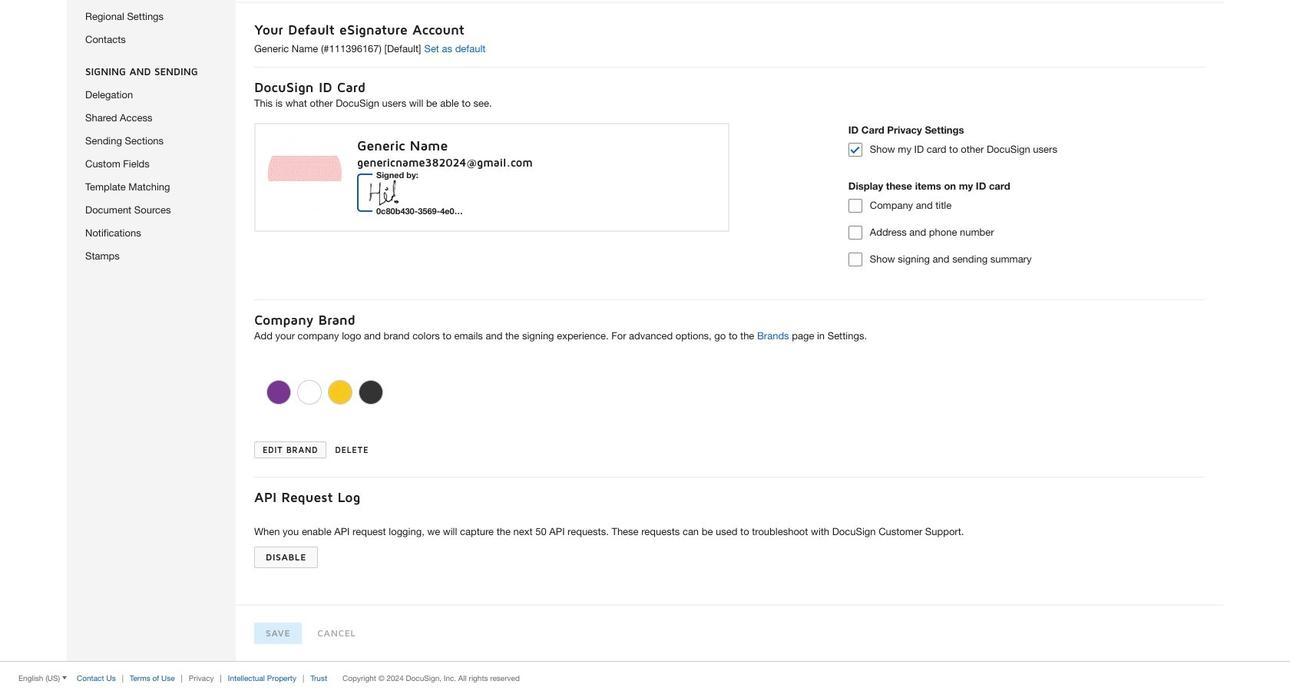 Task type: vqa. For each thing, say whether or not it's contained in the screenshot.
MORE INFO region
yes



Task type: describe. For each thing, give the bounding box(es) containing it.
upload or change your profile image image
[[268, 137, 342, 211]]

generic name image
[[361, 173, 441, 213]]



Task type: locate. For each thing, give the bounding box(es) containing it.
more info region
[[0, 662, 1291, 695]]



